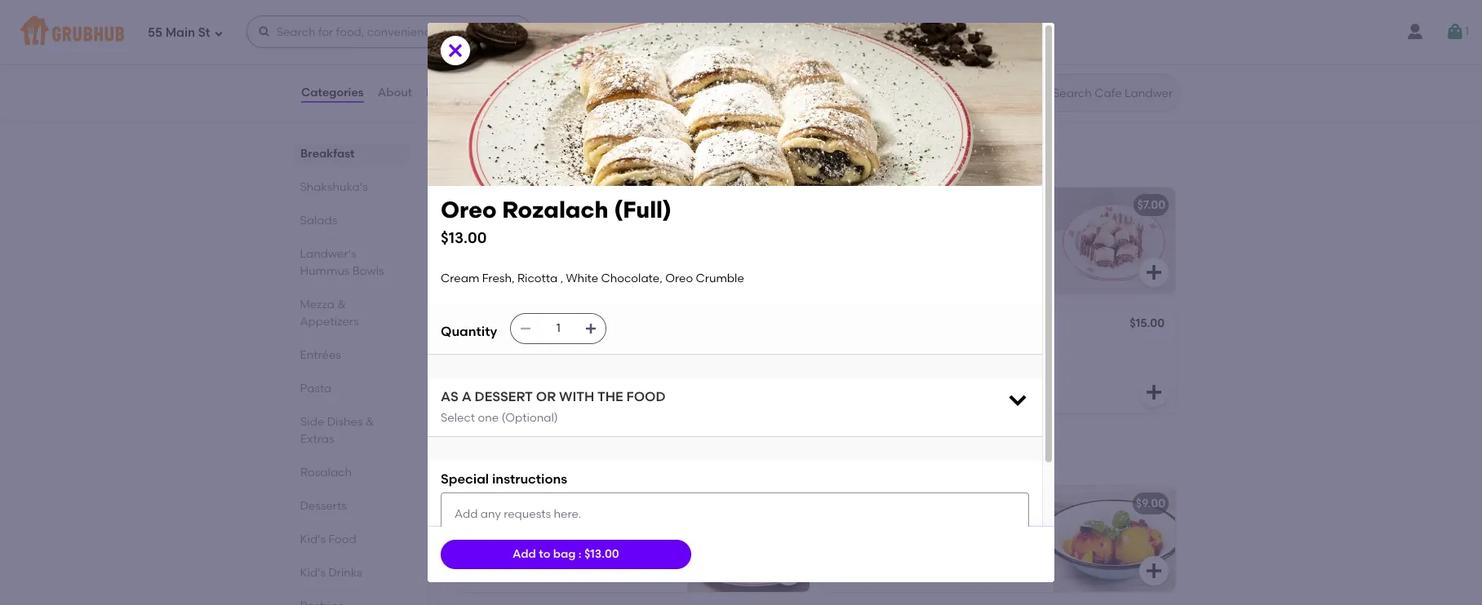 Task type: describe. For each thing, give the bounding box(es) containing it.
:
[[578, 548, 582, 561]]

1 vertical spatial cream,
[[518, 553, 557, 567]]

0 vertical spatial white
[[566, 272, 598, 286]]

a
[[462, 389, 472, 405]]

as a dessert or with the food select one (optional)
[[441, 389, 666, 425]]

1 button
[[1445, 17, 1469, 47]]

1
[[1465, 24, 1469, 38]]

entrées
[[300, 348, 342, 362]]

three
[[832, 20, 864, 34]]

svg image inside main navigation navigation
[[214, 28, 223, 38]]

nutella rozalach full
[[467, 198, 585, 212]]

about
[[378, 86, 412, 99]]

oreo inside oreo rozalach (full) $13.00
[[441, 196, 497, 224]]

Special instructions text field
[[441, 493, 1029, 553]]

1 horizontal spatial ,
[[586, 341, 589, 355]]

categories
[[301, 86, 364, 99]]

shakshuka's
[[300, 180, 368, 194]]

0 vertical spatial cream
[[441, 272, 479, 286]]

& inside mezza & appetizers
[[338, 298, 346, 312]]

ice
[[507, 537, 523, 551]]

1 vertical spatial $13.00
[[584, 548, 619, 561]]

1 vertical spatial fresh,
[[508, 341, 541, 355]]

kid's drinks
[[300, 566, 363, 580]]

(optional)
[[501, 411, 558, 425]]

two
[[467, 20, 490, 34]]

$3.00
[[765, 20, 796, 34]]

salads
[[300, 214, 338, 228]]

shakshuka's tab
[[300, 179, 402, 196]]

pieces
[[476, 520, 512, 534]]

55 main st
[[148, 25, 210, 40]]

special instructions
[[441, 472, 567, 487]]

ricotta inside the cream fresh, ricotta , white chocolate, oreo crumble
[[543, 341, 584, 355]]

kid's for kid's drinks
[[300, 566, 326, 580]]

syrup,
[[627, 537, 659, 551]]

three eggs image
[[1053, 9, 1175, 115]]

categories button
[[300, 64, 365, 122]]

$3.00 +
[[765, 20, 803, 34]]

dessert waffle image
[[687, 486, 810, 593]]

pasta
[[300, 382, 332, 396]]

0 vertical spatial crumble
[[696, 272, 744, 286]]

0 horizontal spatial chocolate,
[[467, 358, 528, 372]]

mezza & appetizers
[[300, 298, 359, 329]]

add
[[513, 548, 536, 561]]

bowls
[[353, 264, 384, 278]]

kid's food tab
[[300, 531, 402, 548]]

Search Cafe Landwer search field
[[1051, 86, 1176, 101]]

with
[[567, 520, 590, 534]]

instructions
[[492, 472, 567, 487]]

vanilla
[[467, 537, 504, 551]]

oreo rozalach (full)
[[467, 318, 580, 332]]

chocolate
[[593, 520, 652, 534]]

quantity
[[441, 324, 497, 339]]

0 vertical spatial desserts
[[454, 448, 527, 468]]

kid's for kid's food
[[300, 533, 326, 547]]

st
[[198, 25, 210, 40]]

0 vertical spatial cream fresh, ricotta , white chocolate, oreo crumble
[[441, 272, 744, 286]]

food
[[626, 389, 666, 405]]

rosalach tab
[[300, 464, 402, 482]]

$7.00
[[1137, 198, 1165, 212]]

1 vertical spatial cream
[[467, 341, 505, 355]]

nutella
[[467, 198, 508, 212]]

side dishes & extras
[[300, 415, 374, 446]]

dessert waffle
[[467, 497, 549, 511]]

dishes
[[327, 415, 363, 429]]

nutella rozalach full button
[[457, 188, 810, 294]]

appetizers
[[300, 315, 359, 329]]

dessert
[[467, 497, 509, 511]]

mezza
[[300, 298, 335, 312]]

extras
[[300, 433, 334, 446]]

the
[[597, 389, 623, 405]]

desserts tab
[[300, 498, 402, 515]]

(full) for oreo rozalach (full) $13.00
[[614, 196, 672, 224]]

dessert
[[475, 389, 533, 405]]

oreo rozalach (full) $13.00
[[441, 196, 672, 247]]

55
[[148, 25, 162, 40]]

0 vertical spatial fresh,
[[482, 272, 515, 286]]



Task type: locate. For each thing, give the bounding box(es) containing it.
1 horizontal spatial +
[[796, 20, 803, 34]]

of
[[515, 520, 526, 534]]

eggs right two
[[492, 20, 520, 34]]

white
[[566, 272, 598, 286], [592, 341, 624, 355]]

0 horizontal spatial crumble
[[562, 358, 610, 372]]

main navigation navigation
[[0, 0, 1482, 64]]

oreo rozalach (full) image
[[687, 308, 810, 414]]

reviews button
[[425, 64, 472, 122]]

, up input item quantity number field
[[560, 272, 563, 286]]

1 kid's from the top
[[300, 533, 326, 547]]

4 pieces of waffle with chocolate + vanilla ice cream, chocolate syrup, whipped cream, strawberry
[[467, 520, 661, 567]]

0 horizontal spatial desserts
[[300, 499, 347, 513]]

1 horizontal spatial crumble
[[696, 272, 744, 286]]

eggs
[[492, 20, 520, 34], [867, 20, 895, 34]]

waffle down instructions
[[512, 497, 549, 511]]

special
[[441, 472, 489, 487]]

drinks
[[329, 566, 363, 580]]

eggs for two eggs
[[492, 20, 520, 34]]

as
[[441, 389, 459, 405]]

1 vertical spatial (full)
[[552, 318, 580, 332]]

cream fresh, ricotta , white chocolate, oreo crumble
[[441, 272, 744, 286], [467, 341, 624, 372]]

0 vertical spatial ricotta
[[517, 272, 558, 286]]

cream up quantity
[[441, 272, 479, 286]]

rozalach for oreo rozalach (full)
[[497, 318, 550, 332]]

one
[[478, 411, 499, 425]]

Input item quantity number field
[[540, 314, 576, 344]]

$13.00 inside oreo rozalach (full) $13.00
[[441, 228, 487, 247]]

cream fresh, ricotta , white chocolate, oreo crumble up input item quantity number field
[[441, 272, 744, 286]]

with
[[559, 389, 594, 405]]

1 vertical spatial chocolate,
[[467, 358, 528, 372]]

strawberry
[[560, 553, 619, 567]]

landwer's hummus bowls tab
[[300, 246, 402, 280]]

0 horizontal spatial &
[[338, 298, 346, 312]]

0 vertical spatial chocolate,
[[601, 272, 663, 286]]

eggs inside three eggs button
[[867, 20, 895, 34]]

(full) for oreo rozalach (full)
[[552, 318, 580, 332]]

1 horizontal spatial $13.00
[[584, 548, 619, 561]]

& right dishes
[[366, 415, 374, 429]]

bag
[[553, 548, 576, 561]]

+ left 'three' at the right top
[[796, 20, 803, 34]]

svg image
[[1445, 22, 1465, 42], [258, 25, 271, 38], [446, 41, 465, 60], [1144, 263, 1164, 282], [519, 323, 532, 336], [1144, 562, 1164, 581]]

landwer's hummus bowls
[[300, 247, 384, 278]]

1 horizontal spatial (full)
[[614, 196, 672, 224]]

landwer's
[[300, 247, 357, 261]]

mango perfume (v) image
[[1053, 486, 1175, 593]]

0 horizontal spatial (full)
[[552, 318, 580, 332]]

(full) up 'with'
[[552, 318, 580, 332]]

+ inside 4 pieces of waffle with chocolate + vanilla ice cream, chocolate syrup, whipped cream, strawberry
[[654, 520, 661, 534]]

main
[[165, 25, 195, 40]]

1 vertical spatial kid's
[[300, 566, 326, 580]]

1 vertical spatial ,
[[586, 341, 589, 355]]

cream fresh, ricotta , white chocolate, oreo crumble down oreo rozalach (full)
[[467, 341, 624, 372]]

chocolate,
[[601, 272, 663, 286], [467, 358, 528, 372]]

nutella rosalach (half) image
[[1053, 188, 1175, 294]]

1 vertical spatial ricotta
[[543, 341, 584, 355]]

two eggs
[[467, 20, 520, 34]]

white up "the"
[[592, 341, 624, 355]]

$13.00 right :
[[584, 548, 619, 561]]

rosalach down extras
[[300, 466, 352, 480]]

cream,
[[526, 537, 565, 551], [518, 553, 557, 567]]

$9.00 button
[[823, 486, 1175, 593]]

0 horizontal spatial eggs
[[492, 20, 520, 34]]

0 vertical spatial cream,
[[526, 537, 565, 551]]

add to bag : $13.00
[[513, 548, 619, 561]]

desserts up kid's food
[[300, 499, 347, 513]]

chocolate
[[568, 537, 624, 551]]

0 vertical spatial waffle
[[512, 497, 549, 511]]

kid's left drinks
[[300, 566, 326, 580]]

&
[[338, 298, 346, 312], [366, 415, 374, 429]]

+
[[796, 20, 803, 34], [654, 520, 661, 534]]

, right input item quantity number field
[[586, 341, 589, 355]]

$15.00 button
[[823, 308, 1175, 414]]

svg image inside '1' button
[[1445, 22, 1465, 42]]

1 horizontal spatial desserts
[[454, 448, 527, 468]]

1 horizontal spatial eggs
[[867, 20, 895, 34]]

1 eggs from the left
[[492, 20, 520, 34]]

waffle right of
[[529, 520, 564, 534]]

salads tab
[[300, 212, 402, 229]]

0 horizontal spatial rosalach
[[300, 466, 352, 480]]

ricotta
[[517, 272, 558, 286], [543, 341, 584, 355]]

1 vertical spatial desserts
[[300, 499, 347, 513]]

side dishes & extras tab
[[300, 414, 402, 448]]

kid's
[[300, 533, 326, 547], [300, 566, 326, 580]]

cream
[[441, 272, 479, 286], [467, 341, 505, 355]]

cream down quantity
[[467, 341, 505, 355]]

rozalach
[[502, 196, 608, 224], [510, 198, 563, 212], [497, 318, 550, 332]]

$15.00
[[1130, 317, 1165, 331]]

search icon image
[[1027, 83, 1046, 103]]

2 eggs from the left
[[867, 20, 895, 34]]

white up input item quantity number field
[[566, 272, 598, 286]]

waffle inside 4 pieces of waffle with chocolate + vanilla ice cream, chocolate syrup, whipped cream, strawberry
[[529, 520, 564, 534]]

1 vertical spatial &
[[366, 415, 374, 429]]

1 vertical spatial white
[[592, 341, 624, 355]]

kid's left food
[[300, 533, 326, 547]]

three eggs
[[832, 20, 895, 34]]

4
[[467, 520, 473, 534]]

0 vertical spatial kid's
[[300, 533, 326, 547]]

1 horizontal spatial &
[[366, 415, 374, 429]]

+ up syrup,
[[654, 520, 661, 534]]

food
[[329, 533, 357, 547]]

rozalach for oreo rozalach (full) $13.00
[[502, 196, 608, 224]]

reviews
[[426, 86, 472, 99]]

svg image
[[214, 28, 223, 38], [779, 84, 798, 104], [1144, 84, 1164, 104], [585, 323, 598, 336], [1144, 383, 1164, 402], [1006, 389, 1029, 411], [779, 562, 798, 581]]

kid's drinks tab
[[300, 565, 402, 582]]

kid's inside 'kid's food' tab
[[300, 533, 326, 547]]

or
[[536, 389, 556, 405]]

rozalach inside oreo rozalach (full) $13.00
[[502, 196, 608, 224]]

oreo
[[441, 196, 497, 224], [665, 272, 693, 286], [467, 318, 495, 332], [531, 358, 559, 372]]

whipped
[[467, 553, 515, 567]]

rozalach for nutella rozalach full
[[510, 198, 563, 212]]

full
[[565, 198, 585, 212]]

pasta tab
[[300, 380, 402, 397]]

0 vertical spatial $13.00
[[441, 228, 487, 247]]

(full)
[[614, 196, 672, 224], [552, 318, 580, 332]]

breakfast
[[300, 147, 355, 161]]

0 horizontal spatial +
[[654, 520, 661, 534]]

0 vertical spatial (full)
[[614, 196, 672, 224]]

ricotta up oreo rozalach (full)
[[517, 272, 558, 286]]

$13.00 down nutella
[[441, 228, 487, 247]]

(full) right full at the top left of the page
[[614, 196, 672, 224]]

to
[[539, 548, 550, 561]]

kid's food
[[300, 533, 357, 547]]

(full) inside oreo rozalach (full) $13.00
[[614, 196, 672, 224]]

fresh,
[[482, 272, 515, 286], [508, 341, 541, 355]]

rosalach up nutella
[[454, 149, 534, 170]]

rosalach inside tab
[[300, 466, 352, 480]]

1 vertical spatial waffle
[[529, 520, 564, 534]]

,
[[560, 272, 563, 286], [586, 341, 589, 355]]

eggs right 'three' at the right top
[[867, 20, 895, 34]]

rosalach
[[454, 149, 534, 170], [300, 466, 352, 480]]

0 vertical spatial +
[[796, 20, 803, 34]]

1 vertical spatial crumble
[[562, 358, 610, 372]]

three eggs button
[[823, 9, 1175, 115]]

1 vertical spatial cream fresh, ricotta , white chocolate, oreo crumble
[[467, 341, 624, 372]]

& up appetizers
[[338, 298, 346, 312]]

ricotta down oreo rozalach (full)
[[543, 341, 584, 355]]

breakfast tab
[[300, 145, 402, 162]]

side
[[300, 415, 324, 429]]

select
[[441, 411, 475, 425]]

0 vertical spatial ,
[[560, 272, 563, 286]]

entrées tab
[[300, 347, 402, 364]]

waffle
[[512, 497, 549, 511], [529, 520, 564, 534]]

desserts up special instructions
[[454, 448, 527, 468]]

tab
[[300, 598, 402, 606]]

hummus
[[300, 264, 350, 278]]

desserts inside tab
[[300, 499, 347, 513]]

fresh, up oreo rozalach (full)
[[482, 272, 515, 286]]

1 vertical spatial rosalach
[[300, 466, 352, 480]]

eggs for three eggs
[[867, 20, 895, 34]]

desserts
[[454, 448, 527, 468], [300, 499, 347, 513]]

0 vertical spatial &
[[338, 298, 346, 312]]

0 vertical spatial rosalach
[[454, 149, 534, 170]]

rozalach inside nutella rozalach full button
[[510, 198, 563, 212]]

$7.00 button
[[823, 188, 1175, 294]]

& inside 'side dishes & extras'
[[366, 415, 374, 429]]

crumble
[[696, 272, 744, 286], [562, 358, 610, 372]]

1 horizontal spatial chocolate,
[[601, 272, 663, 286]]

1 vertical spatial +
[[654, 520, 661, 534]]

0 horizontal spatial $13.00
[[441, 228, 487, 247]]

two eggs image
[[687, 9, 810, 115]]

fresh, down oreo rozalach (full)
[[508, 341, 541, 355]]

mezza & appetizers tab
[[300, 296, 402, 331]]

0 horizontal spatial ,
[[560, 272, 563, 286]]

kid's inside kid's drinks tab
[[300, 566, 326, 580]]

2 kid's from the top
[[300, 566, 326, 580]]

$9.00
[[1136, 497, 1165, 511]]

1 horizontal spatial rosalach
[[454, 149, 534, 170]]

about button
[[377, 64, 413, 122]]



Task type: vqa. For each thing, say whether or not it's contained in the screenshot.
Desserts
yes



